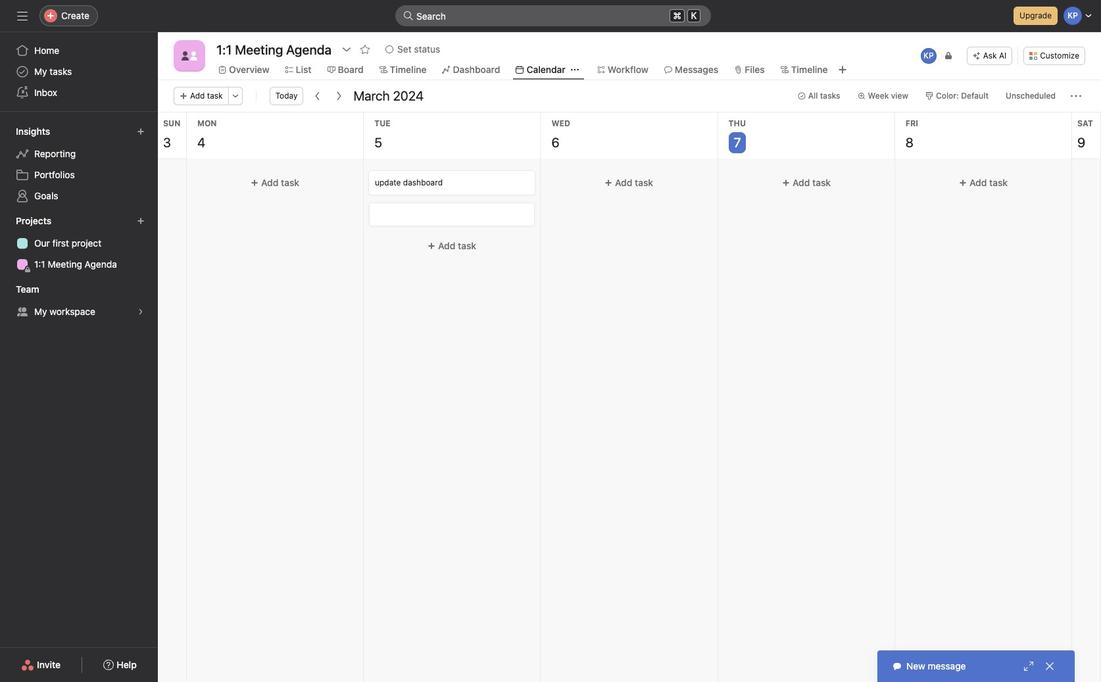Task type: describe. For each thing, give the bounding box(es) containing it.
my tasks link
[[8, 61, 150, 82]]

sun 3
[[163, 118, 181, 150]]

prominent image
[[403, 11, 414, 21]]

color: default
[[936, 91, 989, 101]]

1 timeline link from the left
[[379, 62, 427, 77]]

see details, my workspace image
[[137, 308, 145, 316]]

teams element
[[0, 278, 158, 325]]

1:1 meeting agenda
[[34, 259, 117, 270]]

new insights image
[[137, 128, 145, 136]]

thu
[[729, 118, 746, 128]]

my for my tasks
[[34, 66, 47, 77]]

help
[[117, 659, 137, 670]]

people image
[[182, 48, 197, 64]]

sun
[[163, 118, 181, 128]]

global element
[[0, 32, 158, 111]]

my tasks
[[34, 66, 72, 77]]

customize
[[1040, 51, 1080, 61]]

previous week image
[[313, 91, 323, 101]]

wed 6
[[552, 118, 570, 150]]

2 timeline link from the left
[[781, 62, 828, 77]]

invite button
[[13, 653, 69, 677]]

our
[[34, 237, 50, 249]]

upgrade
[[1020, 11, 1052, 20]]

tasks for my tasks
[[50, 66, 72, 77]]

calendar link
[[516, 62, 566, 77]]

1 timeline from the left
[[390, 64, 427, 75]]

tab actions image
[[571, 66, 579, 74]]

next week image
[[334, 91, 344, 101]]

show options image
[[342, 44, 352, 55]]

goals
[[34, 190, 58, 201]]

my workspace link
[[8, 301, 150, 322]]

create
[[61, 10, 89, 21]]

inbox link
[[8, 82, 150, 103]]

wed
[[552, 118, 570, 128]]

set status
[[397, 43, 440, 55]]

default
[[961, 91, 989, 101]]

Search tasks, projects, and more text field
[[395, 5, 711, 26]]

new message
[[907, 660, 966, 672]]

week view button
[[852, 87, 914, 105]]

overview
[[229, 64, 270, 75]]

5
[[374, 135, 382, 150]]

new project or portfolio image
[[137, 217, 145, 225]]

march 2024
[[354, 88, 424, 103]]

dashboard
[[403, 178, 443, 187]]

reporting
[[34, 148, 76, 159]]

home
[[34, 45, 59, 56]]

home link
[[8, 40, 150, 61]]

close image
[[1045, 661, 1055, 672]]

kp button
[[920, 47, 938, 65]]

all
[[808, 91, 818, 101]]

status
[[414, 43, 440, 55]]

board link
[[327, 62, 364, 77]]

9
[[1078, 135, 1086, 150]]

create button
[[39, 5, 98, 26]]

add tab image
[[837, 64, 848, 75]]

meeting
[[48, 259, 82, 270]]

agenda
[[85, 259, 117, 270]]

ask ai button
[[967, 47, 1013, 65]]

files link
[[734, 62, 765, 77]]

mon
[[197, 118, 217, 128]]

update dashboard
[[375, 178, 443, 187]]

color:
[[936, 91, 959, 101]]

upgrade button
[[1014, 7, 1058, 25]]

messages
[[675, 64, 719, 75]]

ai
[[999, 51, 1007, 61]]

list link
[[285, 62, 312, 77]]

insights element
[[0, 120, 158, 209]]

1:1
[[34, 259, 45, 270]]

list
[[296, 64, 312, 75]]

more actions image
[[1071, 91, 1082, 101]]

unscheduled button
[[1000, 87, 1062, 105]]

portfolios link
[[8, 164, 150, 186]]

our first project link
[[8, 233, 150, 254]]

update
[[375, 178, 401, 187]]

help button
[[95, 653, 145, 677]]

thu 7
[[729, 118, 746, 150]]

reporting link
[[8, 143, 150, 164]]



Task type: locate. For each thing, give the bounding box(es) containing it.
⌘
[[673, 10, 682, 21]]

tasks inside global element
[[50, 66, 72, 77]]

dashboard link
[[442, 62, 500, 77]]

8
[[906, 135, 914, 150]]

0 horizontal spatial timeline link
[[379, 62, 427, 77]]

workflow link
[[597, 62, 649, 77]]

goals link
[[8, 186, 150, 207]]

tasks down "home"
[[50, 66, 72, 77]]

None field
[[395, 5, 711, 26]]

set
[[397, 43, 412, 55]]

my inside my workspace link
[[34, 306, 47, 317]]

portfolios
[[34, 169, 75, 180]]

tasks
[[50, 66, 72, 77], [820, 91, 840, 101]]

my workspace
[[34, 306, 95, 317]]

set status button
[[380, 40, 446, 59]]

customize button
[[1024, 47, 1085, 65]]

timeline link up all
[[781, 62, 828, 77]]

my up the inbox
[[34, 66, 47, 77]]

calendar
[[527, 64, 566, 75]]

None text field
[[213, 37, 335, 61]]

1 horizontal spatial timeline
[[791, 64, 828, 75]]

add
[[190, 91, 205, 101], [261, 177, 279, 188], [615, 177, 633, 188], [793, 177, 810, 188], [970, 177, 987, 188], [438, 240, 456, 251]]

0 horizontal spatial timeline
[[390, 64, 427, 75]]

first
[[52, 237, 69, 249]]

more actions image
[[231, 92, 239, 100]]

1 horizontal spatial tasks
[[820, 91, 840, 101]]

6
[[552, 135, 560, 150]]

unscheduled
[[1006, 91, 1056, 101]]

timeline down set status dropdown button
[[390, 64, 427, 75]]

projects
[[16, 215, 51, 226]]

team button
[[13, 280, 51, 299]]

mon 4
[[197, 118, 217, 150]]

my inside my tasks link
[[34, 66, 47, 77]]

k
[[691, 11, 697, 21]]

expand new message image
[[1024, 661, 1034, 672]]

fri
[[906, 118, 918, 128]]

our first project
[[34, 237, 101, 249]]

color: default button
[[920, 87, 995, 105]]

hide sidebar image
[[17, 11, 28, 21]]

project
[[72, 237, 101, 249]]

inbox
[[34, 87, 57, 98]]

tasks for all tasks
[[820, 91, 840, 101]]

timeline
[[390, 64, 427, 75], [791, 64, 828, 75]]

1 my from the top
[[34, 66, 47, 77]]

march
[[354, 88, 390, 103]]

tue 5
[[374, 118, 391, 150]]

my for my workspace
[[34, 306, 47, 317]]

tue
[[374, 118, 391, 128]]

projects element
[[0, 209, 158, 278]]

overview link
[[218, 62, 270, 77]]

board
[[338, 64, 364, 75]]

view
[[891, 91, 909, 101]]

2024
[[393, 88, 424, 103]]

insights
[[16, 126, 50, 137]]

invite
[[37, 659, 61, 670]]

workspace
[[50, 306, 95, 317]]

kp
[[924, 51, 934, 61]]

4
[[197, 135, 205, 150]]

sat
[[1078, 118, 1093, 128]]

dashboard
[[453, 64, 500, 75]]

0 vertical spatial tasks
[[50, 66, 72, 77]]

timeline up all
[[791, 64, 828, 75]]

all tasks
[[808, 91, 840, 101]]

all tasks button
[[792, 87, 846, 105]]

3
[[163, 135, 171, 150]]

1:1 meeting agenda link
[[8, 254, 150, 275]]

0 vertical spatial my
[[34, 66, 47, 77]]

files
[[745, 64, 765, 75]]

workflow
[[608, 64, 649, 75]]

2 timeline from the left
[[791, 64, 828, 75]]

timeline link down set
[[379, 62, 427, 77]]

week
[[868, 91, 889, 101]]

2 my from the top
[[34, 306, 47, 317]]

1 vertical spatial my
[[34, 306, 47, 317]]

task
[[207, 91, 223, 101], [281, 177, 299, 188], [635, 177, 654, 188], [812, 177, 831, 188], [989, 177, 1008, 188], [458, 240, 477, 251]]

7
[[734, 135, 741, 150]]

today
[[275, 91, 298, 101]]

ask ai
[[983, 51, 1007, 61]]

add to starred image
[[360, 44, 370, 55]]

projects button
[[13, 212, 63, 230]]

my down team dropdown button
[[34, 306, 47, 317]]

tasks inside dropdown button
[[820, 91, 840, 101]]

1 horizontal spatial timeline link
[[781, 62, 828, 77]]

team
[[16, 284, 39, 295]]

ask
[[983, 51, 997, 61]]

1 vertical spatial tasks
[[820, 91, 840, 101]]

fri 8
[[906, 118, 918, 150]]

tasks right all
[[820, 91, 840, 101]]

week view
[[868, 91, 909, 101]]

timeline link
[[379, 62, 427, 77], [781, 62, 828, 77]]

0 horizontal spatial tasks
[[50, 66, 72, 77]]

messages link
[[664, 62, 719, 77]]

today button
[[269, 87, 304, 105]]

sat 9
[[1078, 118, 1093, 150]]



Task type: vqa. For each thing, say whether or not it's contained in the screenshot.


